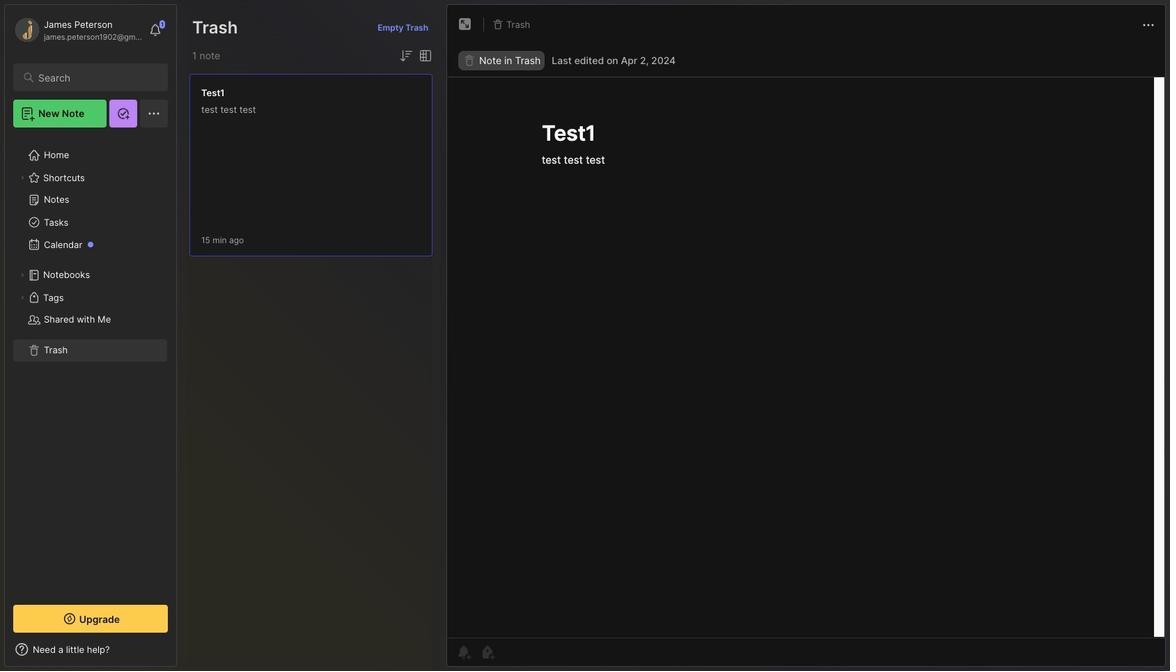 Task type: vqa. For each thing, say whether or not it's contained in the screenshot.
Personal
no



Task type: describe. For each thing, give the bounding box(es) containing it.
Sort options field
[[398, 47, 415, 64]]

WHAT'S NEW field
[[5, 638, 176, 661]]

expand notebooks image
[[18, 271, 26, 279]]

none search field inside "main" element
[[38, 69, 155, 86]]

View options field
[[415, 47, 434, 64]]

Search text field
[[38, 71, 155, 84]]

add a reminder image
[[456, 644, 473, 661]]

tree inside "main" element
[[5, 136, 176, 592]]

add tag image
[[479, 644, 496, 661]]



Task type: locate. For each thing, give the bounding box(es) containing it.
tree
[[5, 136, 176, 592]]

expand note image
[[457, 16, 474, 33]]

More actions field
[[1141, 15, 1158, 33]]

expand tags image
[[18, 293, 26, 302]]

None search field
[[38, 69, 155, 86]]

note window element
[[447, 4, 1167, 670]]

Note Editor text field
[[447, 77, 1166, 638]]

click to collapse image
[[176, 645, 186, 662]]

more actions image
[[1141, 17, 1158, 33]]

Account field
[[13, 16, 142, 44]]

main element
[[0, 0, 181, 671]]



